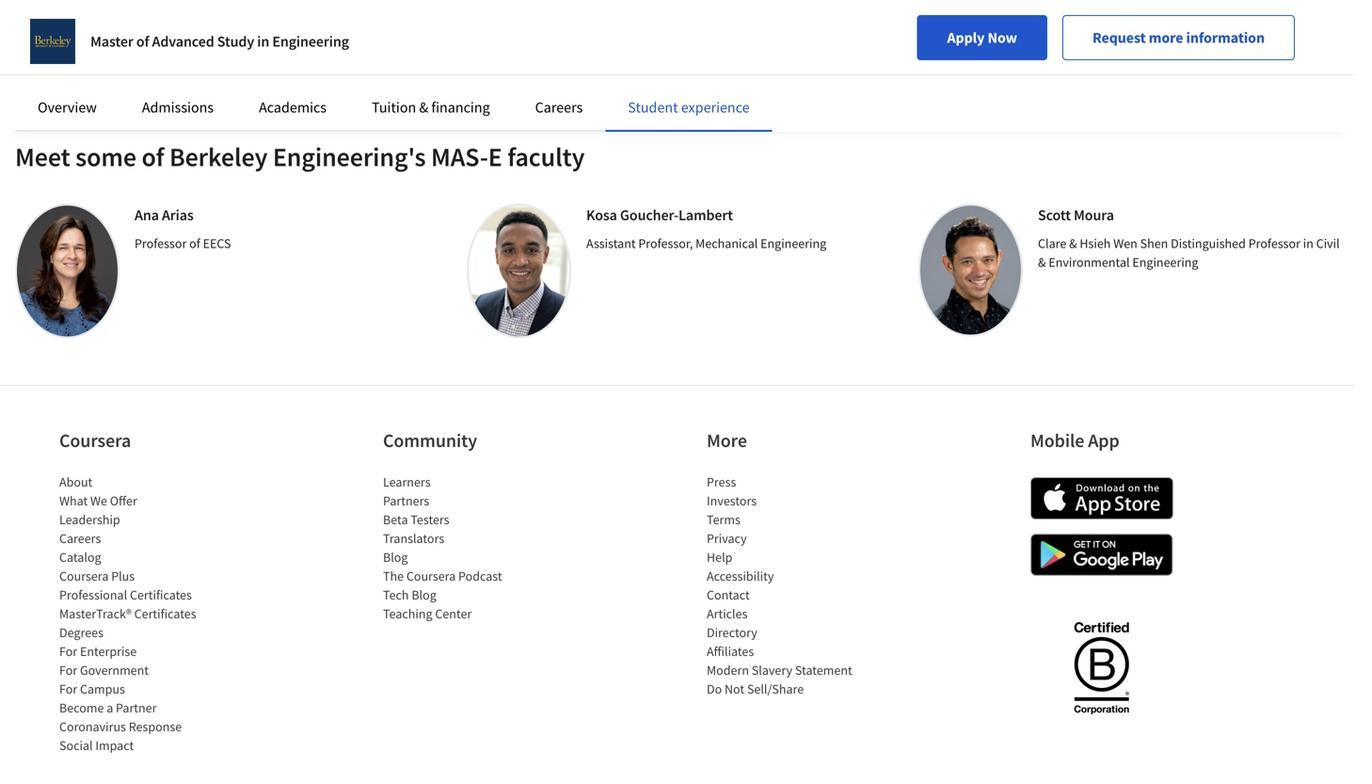 Task type: describe. For each thing, give the bounding box(es) containing it.
& for tuition
[[419, 98, 428, 117]]

request
[[1093, 28, 1146, 47]]

slavery
[[752, 662, 793, 679]]

hsieh
[[1080, 235, 1111, 252]]

press link
[[707, 473, 736, 490]]

faculty
[[508, 140, 585, 173]]

for government link
[[59, 662, 149, 679]]

scott moura
[[1038, 205, 1114, 224]]

community
[[383, 429, 477, 452]]

list for more
[[707, 472, 867, 698]]

arias
[[162, 205, 194, 224]]

learners
[[383, 473, 431, 490]]

academics link
[[259, 98, 327, 117]]

terms
[[707, 511, 741, 528]]

admissions link
[[142, 98, 214, 117]]

mobile
[[1031, 429, 1085, 452]]

teaching
[[383, 605, 433, 622]]

partners
[[383, 492, 429, 509]]

coursera for about what we offer leadership careers catalog coursera plus professional certificates mastertrack® certificates degrees for enterprise for government for campus become a partner coronavirus response social impact
[[59, 568, 109, 584]]

directory link
[[707, 624, 758, 641]]

distinguished
[[1171, 235, 1246, 252]]

mechanical
[[696, 235, 758, 252]]

about link
[[59, 473, 93, 490]]

professor inside clare & hsieh wen shen distinguished professor in civil & environmental engineering
[[1249, 235, 1301, 252]]

advanced
[[152, 32, 214, 51]]

partners link
[[383, 492, 429, 509]]

terms link
[[707, 511, 741, 528]]

student
[[628, 98, 678, 117]]

coronavirus
[[59, 718, 126, 735]]

mastertrack® certificates link
[[59, 605, 196, 622]]

of for master
[[136, 32, 149, 51]]

press investors terms privacy help accessibility contact articles directory affiliates modern slavery statement do not sell/share
[[707, 473, 853, 697]]

0 horizontal spatial in
[[257, 32, 269, 51]]

admissions
[[142, 98, 214, 117]]

learners link
[[383, 473, 431, 490]]

financing
[[431, 98, 490, 117]]

app
[[1088, 429, 1120, 452]]

investors link
[[707, 492, 757, 509]]

download on the app store image
[[1031, 477, 1174, 520]]

kosa goucher-lambert
[[586, 205, 733, 224]]

goucher-
[[620, 205, 679, 224]]

tech
[[383, 586, 409, 603]]

eecs
[[203, 235, 231, 252]]

kosa goucher-lambert image
[[467, 204, 571, 338]]

meet some of berkeley engineering's mas-e faculty
[[15, 140, 585, 173]]

what
[[59, 492, 88, 509]]

the coursera podcast link
[[383, 568, 502, 584]]

learners partners beta testers translators blog the coursera podcast tech blog teaching center
[[383, 473, 502, 622]]

coursera up about link
[[59, 429, 131, 452]]

enterprise
[[80, 643, 137, 660]]

statement
[[795, 662, 853, 679]]

scott moura image
[[919, 204, 1023, 336]]

blog link
[[383, 549, 408, 566]]

coursera plus link
[[59, 568, 135, 584]]

ana arias image
[[15, 204, 120, 339]]

translators link
[[383, 530, 444, 547]]

more
[[707, 429, 747, 452]]

get it on google play image
[[1031, 534, 1174, 576]]

1 horizontal spatial careers
[[535, 98, 583, 117]]

contact
[[707, 586, 750, 603]]

modern
[[707, 662, 749, 679]]

do
[[707, 680, 722, 697]]

meet
[[15, 140, 70, 173]]

social
[[59, 737, 93, 754]]

0 vertical spatial certificates
[[130, 586, 192, 603]]

wen
[[1114, 235, 1138, 252]]

help
[[707, 549, 733, 566]]

a
[[107, 699, 113, 716]]

master
[[90, 32, 133, 51]]

degrees link
[[59, 624, 103, 641]]

0 horizontal spatial careers link
[[59, 530, 101, 547]]

for enterprise link
[[59, 643, 137, 660]]

leadership
[[59, 511, 120, 528]]

professional certificates link
[[59, 586, 192, 603]]

privacy link
[[707, 530, 747, 547]]

master of advanced study in engineering
[[90, 32, 349, 51]]

accessibility link
[[707, 568, 774, 584]]

testers
[[411, 511, 450, 528]]

mas-
[[431, 140, 488, 173]]

request more information button
[[1063, 15, 1295, 60]]

accessibility
[[707, 568, 774, 584]]



Task type: locate. For each thing, give the bounding box(es) containing it.
environmental
[[1049, 253, 1130, 270]]

clare
[[1038, 235, 1067, 252]]

2 vertical spatial engineering
[[1133, 253, 1199, 270]]

beta testers link
[[383, 511, 450, 528]]

the
[[383, 568, 404, 584]]

1 vertical spatial for
[[59, 662, 77, 679]]

professor
[[135, 235, 187, 252], [1249, 235, 1301, 252]]

0 horizontal spatial careers
[[59, 530, 101, 547]]

2 professor from the left
[[1249, 235, 1301, 252]]

2 vertical spatial for
[[59, 680, 77, 697]]

certificates up mastertrack® certificates link
[[130, 586, 192, 603]]

investors
[[707, 492, 757, 509]]

academics
[[259, 98, 327, 117]]

&
[[419, 98, 428, 117], [1069, 235, 1077, 252], [1038, 253, 1046, 270]]

catalog
[[59, 549, 101, 566]]

& right clare
[[1069, 235, 1077, 252]]

2 horizontal spatial engineering
[[1133, 253, 1199, 270]]

blog up the
[[383, 549, 408, 566]]

in
[[257, 32, 269, 51], [1303, 235, 1314, 252]]

1 horizontal spatial in
[[1303, 235, 1314, 252]]

certificates down professional certificates link
[[134, 605, 196, 622]]

1 vertical spatial in
[[1303, 235, 1314, 252]]

about what we offer leadership careers catalog coursera plus professional certificates mastertrack® certificates degrees for enterprise for government for campus become a partner coronavirus response social impact
[[59, 473, 196, 754]]

for up the become
[[59, 680, 77, 697]]

not
[[725, 680, 745, 697]]

articles
[[707, 605, 748, 622]]

1 vertical spatial careers
[[59, 530, 101, 547]]

1 vertical spatial of
[[142, 140, 164, 173]]

of
[[136, 32, 149, 51], [142, 140, 164, 173], [189, 235, 200, 252]]

some
[[75, 140, 137, 173]]

1 vertical spatial &
[[1069, 235, 1077, 252]]

coursera up tech blog link
[[406, 568, 456, 584]]

berkeley
[[169, 140, 268, 173]]

1 list from the left
[[59, 472, 219, 755]]

coursera down catalog
[[59, 568, 109, 584]]

0 vertical spatial of
[[136, 32, 149, 51]]

overview link
[[38, 98, 97, 117]]

0 vertical spatial blog
[[383, 549, 408, 566]]

clare & hsieh wen shen distinguished professor in civil & environmental engineering
[[1038, 235, 1340, 270]]

kosa
[[586, 205, 617, 224]]

offer
[[110, 492, 137, 509]]

press
[[707, 473, 736, 490]]

tuition
[[372, 98, 416, 117]]

blog
[[383, 549, 408, 566], [412, 586, 437, 603]]

student experience
[[628, 98, 750, 117]]

1 vertical spatial careers link
[[59, 530, 101, 547]]

2 list from the left
[[383, 472, 543, 623]]

professional
[[59, 586, 127, 603]]

articles link
[[707, 605, 748, 622]]

& down clare
[[1038, 253, 1046, 270]]

modern slavery statement link
[[707, 662, 853, 679]]

tech blog link
[[383, 586, 437, 603]]

professor left civil
[[1249, 235, 1301, 252]]

list containing press
[[707, 472, 867, 698]]

1 horizontal spatial &
[[1038, 253, 1046, 270]]

& right tuition
[[419, 98, 428, 117]]

assistant
[[586, 235, 636, 252]]

do not sell/share link
[[707, 680, 804, 697]]

2 vertical spatial of
[[189, 235, 200, 252]]

sell/share
[[747, 680, 804, 697]]

study
[[217, 32, 254, 51]]

privacy
[[707, 530, 747, 547]]

list for community
[[383, 472, 543, 623]]

2 horizontal spatial list
[[707, 472, 867, 698]]

uc berkeley college of engineering logo image
[[30, 19, 75, 64]]

what we offer link
[[59, 492, 137, 509]]

affiliates
[[707, 643, 754, 660]]

list containing learners
[[383, 472, 543, 623]]

in right study
[[257, 32, 269, 51]]

coursera for learners partners beta testers translators blog the coursera podcast tech blog teaching center
[[406, 568, 456, 584]]

of right "some"
[[142, 140, 164, 173]]

0 vertical spatial engineering
[[272, 32, 349, 51]]

contact link
[[707, 586, 750, 603]]

2 vertical spatial &
[[1038, 253, 1046, 270]]

degrees
[[59, 624, 103, 641]]

1 horizontal spatial engineering
[[761, 235, 827, 252]]

careers up catalog
[[59, 530, 101, 547]]

translators
[[383, 530, 444, 547]]

careers inside about what we offer leadership careers catalog coursera plus professional certificates mastertrack® certificates degrees for enterprise for government for campus become a partner coronavirus response social impact
[[59, 530, 101, 547]]

1 horizontal spatial professor
[[1249, 235, 1301, 252]]

engineering up academics
[[272, 32, 349, 51]]

podcast
[[458, 568, 502, 584]]

1 professor from the left
[[135, 235, 187, 252]]

professor down 'ana arias'
[[135, 235, 187, 252]]

0 horizontal spatial engineering
[[272, 32, 349, 51]]

2 for from the top
[[59, 662, 77, 679]]

list
[[59, 472, 219, 755], [383, 472, 543, 623], [707, 472, 867, 698]]

of left eecs in the top left of the page
[[189, 235, 200, 252]]

0 horizontal spatial &
[[419, 98, 428, 117]]

blog up teaching center "link"
[[412, 586, 437, 603]]

engineering right 'mechanical'
[[761, 235, 827, 252]]

apply
[[947, 28, 985, 47]]

response
[[129, 718, 182, 735]]

of right master
[[136, 32, 149, 51]]

professor of eecs
[[135, 235, 231, 252]]

careers link up faculty
[[535, 98, 583, 117]]

ana arias
[[135, 205, 194, 224]]

social impact link
[[59, 737, 134, 754]]

ana
[[135, 205, 159, 224]]

0 horizontal spatial professor
[[135, 235, 187, 252]]

civil
[[1317, 235, 1340, 252]]

request more information
[[1093, 28, 1265, 47]]

1 horizontal spatial blog
[[412, 586, 437, 603]]

1 horizontal spatial list
[[383, 472, 543, 623]]

careers up faculty
[[535, 98, 583, 117]]

0 horizontal spatial blog
[[383, 549, 408, 566]]

0 vertical spatial for
[[59, 643, 77, 660]]

0 horizontal spatial list
[[59, 472, 219, 755]]

in left civil
[[1303, 235, 1314, 252]]

apply now
[[947, 28, 1018, 47]]

engineering inside clare & hsieh wen shen distinguished professor in civil & environmental engineering
[[1133, 253, 1199, 270]]

0 vertical spatial careers link
[[535, 98, 583, 117]]

affiliates link
[[707, 643, 754, 660]]

1 vertical spatial certificates
[[134, 605, 196, 622]]

help link
[[707, 549, 733, 566]]

tuition & financing
[[372, 98, 490, 117]]

1 vertical spatial blog
[[412, 586, 437, 603]]

3 for from the top
[[59, 680, 77, 697]]

engineering down shen
[[1133, 253, 1199, 270]]

coursera inside about what we offer leadership careers catalog coursera plus professional certificates mastertrack® certificates degrees for enterprise for government for campus become a partner coronavirus response social impact
[[59, 568, 109, 584]]

1 horizontal spatial careers link
[[535, 98, 583, 117]]

mobile app
[[1031, 429, 1120, 452]]

plus
[[111, 568, 135, 584]]

list containing about
[[59, 472, 219, 755]]

directory
[[707, 624, 758, 641]]

in inside clare & hsieh wen shen distinguished professor in civil & environmental engineering
[[1303, 235, 1314, 252]]

2 horizontal spatial &
[[1069, 235, 1077, 252]]

1 vertical spatial engineering
[[761, 235, 827, 252]]

for
[[59, 643, 77, 660], [59, 662, 77, 679], [59, 680, 77, 697]]

3 list from the left
[[707, 472, 867, 698]]

0 vertical spatial &
[[419, 98, 428, 117]]

coursera inside the learners partners beta testers translators blog the coursera podcast tech blog teaching center
[[406, 568, 456, 584]]

logo of certified b corporation image
[[1063, 611, 1140, 724]]

0 vertical spatial in
[[257, 32, 269, 51]]

shen
[[1140, 235, 1168, 252]]

now
[[988, 28, 1018, 47]]

campus
[[80, 680, 125, 697]]

0 vertical spatial careers
[[535, 98, 583, 117]]

for campus link
[[59, 680, 125, 697]]

list for coursera
[[59, 472, 219, 755]]

of for professor
[[189, 235, 200, 252]]

tuition & financing link
[[372, 98, 490, 117]]

overview
[[38, 98, 97, 117]]

mastertrack®
[[59, 605, 132, 622]]

student experience link
[[628, 98, 750, 117]]

about
[[59, 473, 93, 490]]

beta
[[383, 511, 408, 528]]

assistant professor, mechanical engineering
[[586, 235, 827, 252]]

e
[[488, 140, 502, 173]]

1 for from the top
[[59, 643, 77, 660]]

careers link up catalog
[[59, 530, 101, 547]]

for down degrees link
[[59, 643, 77, 660]]

for up for campus link
[[59, 662, 77, 679]]

& for clare
[[1069, 235, 1077, 252]]



Task type: vqa. For each thing, say whether or not it's contained in the screenshot.
ACADEMICS
yes



